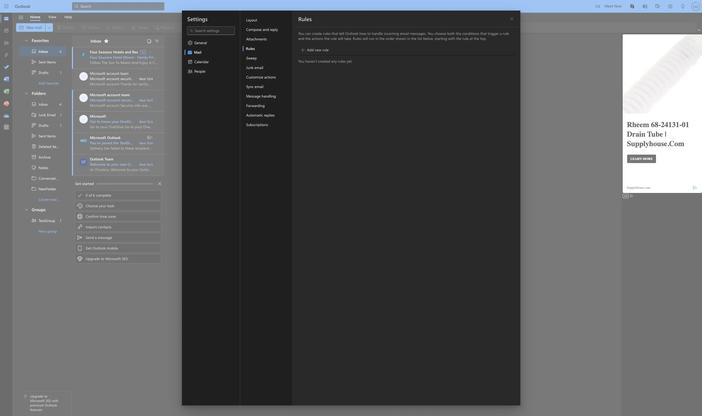 Task type: describe. For each thing, give the bounding box(es) containing it.

[[510, 17, 514, 21]]

actions inside button
[[264, 75, 276, 80]]

create new folder tree item
[[19, 194, 68, 205]]

 for 
[[31, 123, 37, 128]]

to right how
[[149, 119, 152, 124]]


[[31, 112, 37, 117]]


[[187, 50, 193, 55]]

favorites tree
[[19, 33, 66, 88]]

microsoft account security info verification
[[90, 76, 159, 81]]

2  from the top
[[31, 102, 37, 107]]

new inside message list no conversations selected list box
[[120, 162, 127, 167]]

below,
[[423, 36, 434, 41]]

wed for outlook.com
[[139, 162, 146, 167]]

upgrade for upgrade to microsoft 365
[[86, 256, 100, 261]]

pc
[[176, 119, 180, 124]]

 tree item
[[19, 152, 66, 162]]

email for sync email
[[255, 84, 264, 89]]

favorites tree item
[[19, 35, 66, 46]]

up
[[162, 119, 166, 124]]

add favorite tree item
[[19, 78, 66, 88]]

added
[[150, 98, 161, 103]]

groups
[[32, 207, 46, 212]]

 for  conversation history
[[31, 176, 37, 181]]

contacts
[[98, 225, 112, 230]]

tags group
[[213, 22, 375, 33]]

2 4 from the top
[[59, 102, 61, 107]]

wed for was
[[139, 98, 146, 102]]

subscriptions
[[246, 122, 268, 127]]

Select a conversation checkbox
[[79, 158, 90, 166]]


[[187, 59, 193, 65]]

people
[[194, 69, 205, 74]]

to for get to know your onedrive – how to back up your pc and mobile
[[97, 119, 100, 124]]

2 that from the left
[[481, 31, 487, 36]]

get started
[[75, 181, 94, 186]]

get for get outlook mobile
[[86, 246, 91, 251]]

 sent items for first  tree item from the bottom
[[31, 133, 56, 139]]

inbox heading
[[84, 35, 111, 47]]

conversation
[[39, 176, 60, 181]]

–
[[137, 119, 139, 124]]

family
[[137, 55, 148, 60]]


[[31, 155, 37, 160]]

folders tree item
[[19, 88, 66, 99]]

new group tree item
[[19, 226, 66, 237]]

m
[[82, 117, 85, 122]]

rules inside the you can create rules that tell outlook how to handle incoming email messages. you choose both the conditions that trigger a rule and the actions the rule will take. rules will run in the order shown in the list below, starting with the rule at the top.
[[323, 31, 331, 36]]

security for verification
[[120, 76, 133, 81]]

sweep button
[[243, 53, 293, 63]]

 button
[[16, 13, 26, 22]]

get for get started
[[75, 181, 81, 186]]

microsoft account team image for microsoft account security info was added
[[79, 94, 88, 102]]

general
[[194, 40, 207, 45]]

1  tree item from the top
[[19, 57, 66, 67]]

team
[[105, 157, 114, 162]]

to for welcome to your new outlook.com account
[[107, 162, 110, 167]]

2 sent from the top
[[39, 134, 46, 139]]

1 vertical spatial ad
[[625, 194, 628, 198]]

and up miami
[[125, 49, 131, 55]]

junk email
[[246, 65, 263, 70]]

wed 10/4 for was
[[139, 98, 153, 102]]

now
[[615, 3, 622, 8]]

new inside inbox rules element
[[315, 47, 322, 52]]

365 for upgrade to microsoft 365
[[122, 256, 128, 261]]

info for was
[[135, 98, 142, 103]]

meet now
[[605, 3, 622, 8]]

Select a conversation checkbox
[[79, 115, 90, 124]]

list
[[418, 36, 422, 41]]

people image
[[4, 40, 9, 46]]

items for first  tree item from the bottom
[[47, 134, 56, 139]]

testgroup inside message list no conversations selected list box
[[120, 141, 137, 146]]

you've joined the testgroup group
[[90, 141, 148, 146]]

inbox for 1st  tree item from the bottom
[[39, 102, 48, 107]]

get outlook mobile
[[86, 246, 118, 251]]

10/4 for group
[[147, 141, 153, 145]]

junk inside button
[[246, 65, 254, 70]]

know
[[101, 119, 111, 124]]


[[301, 48, 305, 52]]

zone
[[108, 214, 116, 219]]

wed 10/4 for group
[[139, 141, 153, 145]]

wed for onedrive
[[139, 120, 146, 124]]


[[77, 246, 83, 251]]

 for  newfolder
[[31, 186, 37, 192]]

wed 10/4 for outlook.com
[[139, 162, 153, 167]]

view button
[[44, 13, 60, 21]]

message handling
[[246, 94, 276, 99]]

10/4 for onedrive
[[147, 120, 153, 124]]

compose
[[246, 27, 262, 32]]

mail image
[[4, 16, 9, 21]]

inbox rules element
[[298, 31, 515, 71]]

new inside tree item
[[50, 197, 57, 202]]

 inside favorites tree
[[31, 49, 37, 54]]

choose
[[86, 204, 98, 209]]

1  tree item from the top
[[19, 173, 73, 184]]


[[155, 39, 160, 44]]

and inside the you can create rules that tell outlook how to handle incoming email messages. you choose both the conditions that trigger a rule and the actions the rule will take. rules will run in the order shown in the list below, starting with the rule at the top.
[[298, 36, 305, 41]]

to do image
[[4, 65, 9, 70]]

rules tab panel
[[293, 11, 521, 406]]

team for was
[[121, 92, 130, 97]]

 button
[[153, 37, 161, 45]]

 tree item for 
[[19, 67, 66, 78]]

microsoft inside upgrade to microsoft 365 with premium outlook features
[[30, 399, 45, 403]]


[[77, 193, 83, 198]]

get to know your onedrive – how to back up your pc and mobile
[[90, 119, 200, 124]]

all
[[231, 25, 235, 30]]

your left look
[[99, 204, 106, 209]]

testgroup inside  testgroup
[[39, 218, 55, 223]]

automatic replies button
[[243, 111, 293, 120]]


[[215, 25, 221, 30]]

wed 10/4 for verification
[[139, 77, 153, 81]]

run
[[369, 36, 375, 41]]

team for verification
[[120, 71, 129, 76]]

 tree item
[[19, 215, 66, 226]]

mt for microsoft account security info verification
[[81, 74, 86, 79]]

junk inside  junk email
[[39, 112, 46, 117]]

your down the team at left top
[[111, 162, 119, 167]]

email for junk email
[[255, 65, 263, 70]]

any
[[331, 59, 337, 64]]

Select a conversation checkbox
[[79, 72, 90, 81]]

junk email button
[[243, 63, 293, 73]]

0 of 6 complete
[[86, 193, 111, 198]]

1 vertical spatial mobile
[[107, 246, 118, 251]]

2  tree item from the top
[[19, 131, 66, 141]]

word image
[[4, 77, 9, 82]]

inbox for 1st  tree item from the top of the application containing settings
[[39, 49, 48, 54]]

to inside the you can create rules that tell outlook how to handle incoming email messages. you choose both the conditions that trigger a rule and the actions the rule will take. rules will run in the order shown in the list below, starting with the rule at the top.
[[368, 31, 371, 36]]

2  tree item from the top
[[19, 99, 66, 110]]

1 inside favorites tree
[[60, 70, 61, 75]]

 tree item
[[19, 141, 66, 152]]

powerpoint image
[[4, 101, 9, 107]]

new group
[[39, 229, 57, 234]]

 for 
[[187, 69, 193, 74]]

four for four seasons hotels and resorts
[[90, 49, 98, 55]]

ad inside message list no conversations selected list box
[[141, 50, 145, 54]]

four seasons hotels and resorts
[[90, 49, 145, 55]]

 testgroup
[[31, 218, 55, 223]]

dialog containing settings
[[0, 0, 703, 417]]

four for four seasons hotel miami - family friendly hotel
[[90, 55, 98, 60]]

customize actions button
[[243, 73, 293, 82]]

your right up
[[167, 119, 175, 124]]


[[596, 4, 600, 8]]

settings tab list
[[182, 11, 240, 406]]

the inside message list no conversations selected list box
[[113, 141, 119, 146]]

rules button
[[243, 44, 293, 53]]

add inside inbox rules element
[[307, 47, 314, 52]]

2  tree item from the top
[[19, 184, 66, 194]]

created
[[318, 59, 330, 64]]

send
[[86, 235, 94, 240]]

home
[[30, 14, 40, 19]]

 button
[[508, 15, 516, 23]]


[[77, 214, 83, 219]]

365 for upgrade to microsoft 365 with premium outlook features
[[46, 399, 51, 403]]

3 1 from the top
[[60, 123, 61, 128]]

drafts for 
[[39, 70, 48, 75]]

home button
[[26, 13, 44, 21]]

started
[[82, 181, 94, 186]]

 drafts for 
[[31, 70, 48, 75]]

 newfolder
[[31, 186, 56, 192]]

onedrive image
[[4, 114, 9, 119]]

 button for groups
[[22, 205, 31, 215]]

outlook up you've joined the testgroup group
[[107, 135, 121, 140]]

outlook inside banner
[[15, 3, 30, 9]]

your right know
[[112, 119, 119, 124]]

 archive
[[31, 155, 51, 160]]

info for verification
[[134, 76, 140, 81]]


[[187, 40, 193, 46]]

items for  tree item
[[52, 144, 61, 149]]


[[77, 225, 83, 230]]

files image
[[4, 53, 9, 58]]

sync
[[246, 84, 254, 89]]

 tree item
[[19, 162, 66, 173]]

four seasons hotels and resorts image
[[79, 51, 88, 59]]

view
[[48, 14, 56, 19]]

forwarding
[[246, 103, 265, 108]]

 for 
[[31, 70, 37, 75]]

onedrive
[[120, 119, 136, 124]]

create
[[312, 31, 322, 36]]

rules inside button
[[246, 46, 255, 51]]

microsoft outlook image
[[79, 137, 88, 145]]

seasons for hotel
[[99, 55, 112, 60]]

and inside button
[[263, 27, 269, 32]]

seasons for hotels
[[99, 49, 112, 55]]

1 will from the left
[[338, 36, 343, 41]]

calendar image
[[4, 28, 9, 34]]

wed for verification
[[139, 77, 146, 81]]

compose and reply
[[246, 27, 278, 32]]

new
[[39, 229, 46, 234]]

you left choose
[[428, 31, 434, 36]]

subscriptions button
[[243, 120, 293, 130]]


[[77, 256, 83, 262]]

rules heading
[[298, 15, 312, 22]]

at
[[470, 36, 473, 41]]

 sent items for second  tree item from the bottom
[[31, 59, 56, 65]]

 conversation history
[[31, 176, 73, 181]]

f
[[83, 52, 84, 57]]

and right pc
[[181, 119, 188, 124]]


[[190, 29, 193, 33]]

upgrade to microsoft 365
[[86, 256, 128, 261]]

create
[[39, 197, 49, 202]]

joined
[[102, 141, 112, 146]]

shown
[[396, 36, 406, 41]]

reply
[[270, 27, 278, 32]]

look
[[107, 204, 114, 209]]

outlook team
[[90, 157, 114, 162]]

you can create rules that tell outlook how to handle incoming email messages. you choose both the conditions that trigger a rule and the actions the rule will take. rules will run in the order shown in the list below, starting with the rule at the top.
[[298, 31, 509, 41]]

4 inside favorites tree
[[59, 49, 61, 54]]

 button for folders
[[22, 88, 31, 98]]

outlook up welcome
[[90, 157, 104, 162]]



Task type: vqa. For each thing, say whether or not it's contained in the screenshot.


Task type: locate. For each thing, give the bounding box(es) containing it.
 inbox inside favorites tree
[[31, 49, 48, 54]]

with inside upgrade to microsoft 365 with premium outlook features
[[52, 399, 58, 403]]

1 horizontal spatial hotel
[[164, 55, 173, 60]]

2  drafts from the top
[[31, 123, 48, 128]]

0 vertical spatial testgroup
[[120, 141, 137, 146]]

1 vertical spatial info
[[135, 98, 142, 103]]

1 vertical spatial mt
[[81, 95, 86, 100]]

1 vertical spatial  tree item
[[19, 131, 66, 141]]

1 vertical spatial actions
[[264, 75, 276, 80]]

1  inbox from the top
[[31, 49, 48, 54]]

 button left groups
[[22, 205, 31, 215]]

0 vertical spatial rules
[[323, 31, 331, 36]]

email inside the you can create rules that tell outlook how to handle incoming email messages. you choose both the conditions that trigger a rule and the actions the rule will take. rules will run in the order shown in the list below, starting with the rule at the top.
[[400, 31, 409, 36]]

1 sent from the top
[[39, 59, 46, 64]]

inbox up  junk email
[[39, 102, 48, 107]]

1  button from the top
[[22, 35, 31, 45]]

2 microsoft account team from the top
[[90, 92, 130, 97]]

2 horizontal spatial new
[[315, 47, 322, 52]]

2 four from the top
[[90, 55, 98, 60]]

1 4 from the top
[[59, 49, 61, 54]]

testgroup up new group
[[39, 218, 55, 223]]

2 seasons from the top
[[99, 55, 112, 60]]

1  from the top
[[24, 38, 29, 42]]

to for upgrade to microsoft 365 with premium outlook features
[[44, 394, 47, 399]]

 up 
[[31, 133, 37, 139]]

1  from the top
[[31, 59, 37, 65]]

 up 
[[31, 102, 37, 107]]

will left take.
[[338, 36, 343, 41]]

replies
[[264, 113, 275, 118]]

365 inside upgrade to microsoft 365 with premium outlook features
[[46, 399, 51, 403]]

0 horizontal spatial ad
[[141, 50, 145, 54]]

tell
[[339, 31, 344, 36]]

add left favorite
[[39, 81, 45, 86]]

1 1 from the top
[[60, 70, 61, 75]]

 inside favorites tree
[[31, 59, 37, 65]]

sent
[[39, 59, 46, 64], [39, 134, 46, 139]]

1  from the top
[[31, 49, 37, 54]]

email up customize actions
[[255, 65, 263, 70]]

rules left yet.
[[338, 59, 346, 64]]

 button inside "groups" tree item
[[22, 205, 31, 215]]

 drafts up add favorite "tree item"
[[31, 70, 48, 75]]

3  button from the top
[[22, 205, 31, 215]]

group right new
[[47, 229, 57, 234]]

1 microsoft account team image from the top
[[79, 72, 88, 81]]

rules up can
[[298, 15, 312, 22]]

four right four seasons hotels and resorts image
[[90, 55, 98, 60]]

 drafts
[[31, 70, 48, 75], [31, 123, 48, 128]]

1 wed 10/4 from the top
[[139, 77, 153, 81]]

confirm time zone
[[86, 214, 116, 219]]

email right incoming
[[400, 31, 409, 36]]

1 mt from the top
[[81, 74, 86, 79]]

inbox inside favorites tree
[[39, 49, 48, 54]]

microsoft account team up 'microsoft account security info was added'
[[90, 92, 130, 97]]

 for folders
[[24, 91, 29, 95]]

forwarding button
[[243, 101, 293, 111]]

 drafts for 
[[31, 123, 48, 128]]

 inside tree
[[31, 123, 37, 128]]

0 vertical spatial  tree item
[[19, 46, 66, 57]]

microsoft account team for microsoft account security info was added
[[90, 92, 130, 97]]

4 wed 10/4 from the top
[[139, 141, 153, 145]]

outlook team image
[[79, 158, 88, 166]]

 tree item
[[19, 57, 66, 67], [19, 131, 66, 141]]

inbox down favorites tree item
[[39, 49, 48, 54]]

tab list containing home
[[26, 13, 76, 21]]

import contacts
[[86, 225, 112, 230]]

1 vertical spatial team
[[121, 92, 130, 97]]

left-rail-appbar navigation
[[1, 13, 12, 122]]

microsoft outlook
[[90, 135, 121, 140]]

junk down sweep
[[246, 65, 254, 70]]

seasons down four seasons hotels and resorts
[[99, 55, 112, 60]]

365 inside message list no conversations selected list box
[[122, 256, 128, 261]]

1 vertical spatial  inbox
[[31, 102, 48, 107]]

 button inside favorites tree item
[[22, 35, 31, 45]]

outlook right premium
[[45, 403, 57, 408]]

1  tree item from the top
[[19, 46, 66, 57]]

1 vertical spatial 
[[31, 186, 37, 192]]

2 vertical spatial get
[[86, 246, 91, 251]]

mail
[[194, 50, 201, 55]]

1 vertical spatial 
[[31, 218, 37, 223]]

items for second  tree item from the bottom
[[47, 59, 56, 64]]

drafts inside tree
[[39, 123, 48, 128]]

drafts inside favorites tree
[[39, 70, 48, 75]]

 drafts down  tree item
[[31, 123, 48, 128]]

0 vertical spatial junk
[[246, 65, 254, 70]]

rules right create
[[323, 31, 331, 36]]

outlook inside the you can create rules that tell outlook how to handle incoming email messages. you choose both the conditions that trigger a rule and the actions the rule will take. rules will run in the order shown in the list below, starting with the rule at the top.
[[345, 31, 359, 36]]

four right 'f'
[[90, 49, 98, 55]]

tree containing 
[[19, 99, 73, 205]]

0 vertical spatial with
[[448, 36, 455, 41]]

add
[[307, 47, 314, 52], [39, 81, 45, 86]]

ot
[[81, 160, 86, 165]]

send a message
[[86, 235, 112, 240]]

 inside favorites tree
[[31, 70, 37, 75]]

 tree item up add favorite "tree item"
[[19, 57, 66, 67]]

 tree item up newfolder
[[19, 173, 73, 184]]

add inside "tree item"
[[39, 81, 45, 86]]

application
[[0, 0, 703, 417]]

tree
[[19, 99, 73, 205]]

in right shown at the right top of the page
[[407, 36, 410, 41]]

10/4 for verification
[[147, 77, 153, 81]]

new up the created
[[315, 47, 322, 52]]


[[77, 204, 83, 209]]

 tree item up the "create"
[[19, 184, 66, 194]]

1 vertical spatial 
[[24, 91, 29, 95]]

wed for group
[[139, 141, 146, 145]]

incoming
[[384, 31, 399, 36]]

upgrade right  at bottom
[[86, 256, 100, 261]]

drafts
[[39, 70, 48, 75], [39, 123, 48, 128]]

get right microsoft image
[[90, 119, 96, 124]]

2 horizontal spatial rules
[[353, 36, 362, 41]]

Search settings search field
[[193, 28, 229, 33]]

4
[[59, 49, 61, 54], [59, 102, 61, 107]]

seasons down 
[[99, 49, 112, 55]]

1 vertical spatial security
[[121, 98, 134, 103]]

junk right 
[[39, 112, 46, 117]]

choose your look
[[86, 204, 114, 209]]

2  from the top
[[31, 133, 37, 139]]

get right  on the bottom left
[[86, 246, 91, 251]]

0 vertical spatial info
[[134, 76, 140, 81]]

upgrade inside message list no conversations selected list box
[[86, 256, 100, 261]]

 sent items up  tree item
[[31, 133, 56, 139]]

0 vertical spatial team
[[120, 71, 129, 76]]

0 vertical spatial email
[[400, 31, 409, 36]]

-
[[135, 55, 136, 60]]

rules up sweep
[[246, 46, 255, 51]]

 sent items inside favorites tree
[[31, 59, 56, 65]]

1 vertical spatial sent
[[39, 134, 46, 139]]

to right "premium features" image
[[44, 394, 47, 399]]

email
[[47, 112, 56, 117]]

both
[[447, 31, 455, 36]]

1 vertical spatial drafts
[[39, 123, 48, 128]]

features
[[30, 408, 42, 412]]

1 vertical spatial items
[[47, 134, 56, 139]]

0 vertical spatial  drafts
[[31, 70, 48, 75]]

outlook.com
[[128, 162, 150, 167]]

settings heading
[[187, 15, 208, 22]]

2  from the top
[[24, 91, 29, 95]]

0 horizontal spatial rules
[[246, 46, 255, 51]]

 inbox down folders
[[31, 102, 48, 107]]

1 wed from the top
[[139, 77, 146, 81]]

1 vertical spatial new
[[120, 162, 127, 167]]

10/4 for outlook.com
[[147, 162, 153, 167]]

 left groups
[[24, 208, 29, 212]]

rule left tell
[[331, 36, 337, 41]]

folders
[[32, 91, 46, 96]]

you
[[298, 31, 304, 36], [428, 31, 434, 36], [298, 59, 304, 64]]

1 in from the left
[[376, 36, 379, 41]]

4 down favorites tree item
[[59, 49, 61, 54]]

actions down junk email button
[[264, 75, 276, 80]]

upgrade up premium
[[30, 394, 43, 399]]

upgrade
[[86, 256, 100, 261], [30, 394, 43, 399]]

document containing settings
[[0, 0, 703, 417]]

0 vertical spatial add
[[307, 47, 314, 52]]

1 vertical spatial testgroup
[[39, 218, 55, 223]]

0 vertical spatial actions
[[312, 36, 323, 41]]

how
[[360, 31, 367, 36]]

2  button from the top
[[22, 88, 31, 98]]

you left can
[[298, 31, 304, 36]]

 tree item down favorites
[[19, 46, 66, 57]]

0 vertical spatial  inbox
[[31, 49, 48, 54]]

actions inside the you can create rules that tell outlook how to handle incoming email messages. you choose both the conditions that trigger a rule and the actions the rule will take. rules will run in the order shown in the list below, starting with the rule at the top.
[[312, 36, 323, 41]]

microsoft account team up the microsoft account security info verification
[[90, 71, 129, 76]]

to down the team at left top
[[107, 162, 110, 167]]

junk
[[246, 65, 254, 70], [39, 112, 46, 117]]

0 vertical spatial mt
[[81, 74, 86, 79]]

1 microsoft account team from the top
[[90, 71, 129, 76]]

and left reply
[[263, 27, 269, 32]]

read
[[240, 25, 247, 30]]

ad left set your advertising preferences 'image'
[[625, 194, 628, 198]]

 inside favorites tree item
[[24, 38, 29, 42]]

2 vertical spatial new
[[50, 197, 57, 202]]

4 1 from the top
[[60, 218, 61, 223]]

1 vertical spatial 
[[31, 102, 37, 107]]

0 vertical spatial security
[[120, 76, 133, 81]]

account
[[106, 71, 119, 76], [106, 76, 119, 81], [107, 92, 120, 97], [107, 98, 120, 103], [151, 162, 164, 167]]

1 horizontal spatial junk
[[246, 65, 254, 70]]

mobile up upgrade to microsoft 365
[[107, 246, 118, 251]]

1 inside the  tree item
[[60, 218, 61, 223]]

mobile right pc
[[189, 119, 200, 124]]

you for you haven't created any rules yet.
[[298, 59, 304, 64]]

 notes
[[31, 165, 48, 170]]

2 drafts from the top
[[39, 123, 48, 128]]

0 horizontal spatial junk
[[39, 112, 46, 117]]

0 horizontal spatial with
[[52, 399, 58, 403]]

inbox inside inbox 
[[91, 38, 101, 44]]

0 vertical spatial microsoft account team
[[90, 71, 129, 76]]

2 vertical spatial inbox
[[39, 102, 48, 107]]

0 vertical spatial 
[[31, 49, 37, 54]]

1 horizontal spatial actions
[[312, 36, 323, 41]]


[[158, 182, 161, 186]]

items right deleted
[[52, 144, 61, 149]]

1 that from the left
[[332, 31, 338, 36]]

miami
[[123, 55, 134, 60]]

to right how on the right of page
[[368, 31, 371, 36]]

1 vertical spatial email
[[255, 65, 263, 70]]

1 vertical spatial rules
[[338, 59, 346, 64]]

1 horizontal spatial 365
[[122, 256, 128, 261]]

Select a conversation checkbox
[[79, 137, 90, 145]]

items inside  deleted items
[[52, 144, 61, 149]]

move & delete group
[[16, 22, 180, 33]]

0 vertical spatial inbox
[[91, 38, 101, 44]]

rule left at
[[463, 36, 469, 41]]

 inbox down favorites
[[31, 49, 48, 54]]

message list no conversations selected list box
[[72, 47, 200, 416]]

 for  testgroup
[[31, 218, 37, 223]]

1 vertical spatial upgrade
[[30, 394, 43, 399]]

2 wed from the top
[[139, 98, 146, 102]]

rules
[[323, 31, 331, 36], [338, 59, 346, 64]]

1 horizontal spatial with
[[448, 36, 455, 41]]

drafts up add favorite "tree item"
[[39, 70, 48, 75]]

0 vertical spatial mobile
[[189, 119, 200, 124]]

2 in from the left
[[407, 36, 410, 41]]

 button left folders
[[22, 88, 31, 98]]

0 vertical spatial 
[[24, 38, 29, 42]]

0 vertical spatial 
[[31, 176, 37, 181]]

team
[[120, 71, 129, 76], [121, 92, 130, 97]]

 tree item
[[19, 46, 66, 57], [19, 99, 66, 110]]

1  sent items from the top
[[31, 59, 56, 65]]

sent inside favorites tree
[[39, 59, 46, 64]]

items up  deleted items
[[47, 134, 56, 139]]

security left was on the left
[[121, 98, 134, 103]]

 tree item for 
[[19, 120, 66, 131]]

1 right "email"
[[60, 112, 61, 117]]

0 vertical spatial items
[[47, 59, 56, 64]]

2 vertical spatial 
[[24, 208, 29, 212]]

 inside tree
[[31, 133, 37, 139]]

drafts for 
[[39, 123, 48, 128]]

1 horizontal spatial mobile
[[189, 119, 200, 124]]

that left trigger on the top right
[[481, 31, 487, 36]]

0 horizontal spatial mobile
[[107, 246, 118, 251]]

group inside tree item
[[47, 229, 57, 234]]

1 seasons from the top
[[99, 49, 112, 55]]

 tree item down  junk email
[[19, 120, 66, 131]]

in right "run"
[[376, 36, 379, 41]]

of
[[89, 193, 92, 198]]

compose and reply button
[[243, 25, 293, 34]]

0 vertical spatial  tree item
[[19, 57, 66, 67]]

 for groups
[[24, 208, 29, 212]]

resorts
[[132, 49, 145, 55]]

microsoft account team image
[[79, 72, 88, 81], [79, 94, 88, 102]]

 button for favorites
[[22, 35, 31, 45]]

 drafts inside tree
[[31, 123, 48, 128]]

info left verification in the top left of the page
[[134, 76, 140, 81]]

dialog
[[0, 0, 703, 417]]

drafts down  junk email
[[39, 123, 48, 128]]

automatic
[[246, 113, 263, 118]]

0 vertical spatial ad
[[141, 50, 145, 54]]

set your advertising preferences image
[[630, 194, 634, 198]]

1 horizontal spatial add
[[307, 47, 314, 52]]

you for you can create rules that tell outlook how to handle incoming email messages. you choose both the conditions that trigger a rule and the actions the rule will take. rules will run in the order shown in the list below, starting with the rule at the top.
[[298, 31, 304, 36]]

to for upgrade to microsoft 365
[[101, 256, 104, 261]]

microsoft account team for microsoft account security info verification
[[90, 71, 129, 76]]

outlook inside upgrade to microsoft 365 with premium outlook features
[[45, 403, 57, 408]]

customize
[[246, 75, 263, 80]]

 inside "groups" tree item
[[24, 208, 29, 212]]

 drafts inside favorites tree
[[31, 70, 48, 75]]

outlook down send a message
[[92, 246, 106, 251]]

1  tree item from the top
[[19, 67, 66, 78]]

2  inbox from the top
[[31, 102, 48, 107]]

1 horizontal spatial new
[[120, 162, 127, 167]]

6
[[93, 193, 95, 198]]

automatic replies
[[246, 113, 275, 118]]

mt for microsoft account security info was added
[[81, 95, 86, 100]]

you've
[[90, 141, 101, 146]]

application containing settings
[[0, 0, 703, 417]]

handling
[[262, 94, 276, 99]]

2 1 from the top
[[60, 112, 61, 117]]

3 wed 10/4 from the top
[[139, 120, 153, 124]]

 tree item
[[19, 110, 66, 120]]

 left folders
[[24, 91, 29, 95]]

with inside the you can create rules that tell outlook how to handle incoming email messages. you choose both the conditions that trigger a rule and the actions the rule will take. rules will run in the order shown in the list below, starting with the rule at the top.
[[448, 36, 455, 41]]

upgrade inside upgrade to microsoft 365 with premium outlook features
[[30, 394, 43, 399]]

1 vertical spatial  tree item
[[19, 99, 66, 110]]

upgrade to microsoft 365 with premium outlook features
[[30, 394, 58, 412]]

0 vertical spatial 4
[[59, 49, 61, 54]]

0 vertical spatial  button
[[22, 35, 31, 45]]

0 horizontal spatial add
[[39, 81, 45, 86]]

microsoft account team image up mt checkbox
[[79, 72, 88, 81]]

you haven't created any rules yet.
[[298, 59, 353, 64]]

security for was
[[121, 98, 134, 103]]

1 vertical spatial microsoft account team
[[90, 92, 130, 97]]

1  drafts from the top
[[31, 70, 48, 75]]

1 horizontal spatial in
[[407, 36, 410, 41]]

0 horizontal spatial hotel
[[113, 55, 122, 60]]

microsoft account security info was added
[[90, 98, 161, 103]]

welcome
[[90, 162, 106, 167]]

email right sync
[[255, 84, 264, 89]]

get
[[90, 119, 96, 124], [75, 181, 81, 186], [86, 246, 91, 251]]

2  from the top
[[31, 123, 37, 128]]

1  from the top
[[31, 70, 37, 75]]

that left tell
[[332, 31, 338, 36]]


[[147, 135, 152, 141]]

settings
[[187, 15, 208, 22]]

3 wed from the top
[[139, 120, 146, 124]]

 inside the settings tab list
[[187, 69, 193, 74]]

0 vertical spatial 
[[187, 69, 193, 74]]

 inside tree item
[[31, 218, 37, 223]]

0 vertical spatial seasons
[[99, 49, 112, 55]]

2 vertical spatial  button
[[22, 205, 31, 215]]

 tree item
[[19, 173, 73, 184], [19, 184, 66, 194]]

 calendar
[[187, 59, 209, 65]]

 inbox
[[31, 49, 48, 54], [31, 102, 48, 107]]

and left can
[[298, 36, 305, 41]]

1 horizontal spatial ad
[[625, 194, 628, 198]]

sync email button
[[243, 82, 293, 92]]

yet.
[[347, 59, 353, 64]]

premium features image
[[24, 395, 27, 399]]

wed 10/4
[[139, 77, 153, 81], [139, 98, 153, 102], [139, 120, 153, 124], [139, 141, 153, 145], [139, 162, 153, 167]]

mt inside checkbox
[[81, 95, 86, 100]]

will left "run"
[[363, 36, 368, 41]]

1 horizontal spatial that
[[481, 31, 487, 36]]

how
[[140, 119, 148, 124]]

rules inside the you can create rules that tell outlook how to handle incoming email messages. you choose both the conditions that trigger a rule and the actions the rule will take. rules will run in the order shown in the list below, starting with the rule at the top.
[[353, 36, 362, 41]]

outlook banner
[[0, 0, 703, 13]]

inbox 
[[91, 38, 109, 44]]

add right 
[[307, 47, 314, 52]]

outlook up  button
[[15, 3, 30, 9]]

1 vertical spatial 4
[[59, 102, 61, 107]]

items inside favorites tree
[[47, 59, 56, 64]]

complete
[[96, 193, 111, 198]]

0 horizontal spatial a
[[95, 235, 97, 240]]

2 microsoft account team image from the top
[[79, 94, 88, 102]]

handle
[[372, 31, 383, 36]]

0 vertical spatial a
[[500, 31, 502, 36]]

 button
[[156, 180, 164, 188]]

group inside message list no conversations selected list box
[[138, 141, 148, 146]]

inbox inside tree
[[39, 102, 48, 107]]

1 vertical spatial a
[[95, 235, 97, 240]]

four seasons hotel miami - family friendly hotel
[[90, 55, 173, 60]]

 tree item up add favorite
[[19, 67, 66, 78]]

0 horizontal spatial 365
[[46, 399, 51, 403]]

5 wed 10/4 from the top
[[139, 162, 153, 167]]

rule up the you haven't created any rules yet.
[[323, 47, 329, 52]]

that
[[332, 31, 338, 36], [481, 31, 487, 36]]

1 horizontal spatial group
[[138, 141, 148, 146]]

2 mt from the top
[[81, 95, 86, 100]]

to left know
[[97, 119, 100, 124]]

 tree item
[[19, 67, 66, 78], [19, 120, 66, 131]]

0 vertical spatial  sent items
[[31, 59, 56, 65]]

1 horizontal spatial 
[[187, 69, 193, 74]]

3  from the top
[[24, 208, 29, 212]]

mt inside select a conversation option
[[81, 74, 86, 79]]

1 vertical spatial  button
[[22, 88, 31, 98]]

hotels
[[113, 49, 124, 55]]

rule right trigger on the top right
[[503, 31, 509, 36]]

0 vertical spatial rules
[[298, 15, 312, 22]]

2  tree item from the top
[[19, 120, 66, 131]]

 down 
[[31, 123, 37, 128]]

tab list
[[26, 13, 76, 21]]

message handling button
[[243, 92, 293, 101]]

more apps image
[[4, 125, 9, 130]]

new left folder
[[50, 197, 57, 202]]

excel image
[[4, 89, 9, 94]]

document
[[0, 0, 703, 417]]

microsoft account team image for microsoft account security info verification
[[79, 72, 88, 81]]

4 wed from the top
[[139, 141, 146, 145]]

2 vertical spatial rules
[[246, 46, 255, 51]]

2  from the top
[[31, 186, 37, 192]]

to inside upgrade to microsoft 365 with premium outlook features
[[44, 394, 47, 399]]

sent up  tree item
[[39, 134, 46, 139]]

1 vertical spatial four
[[90, 55, 98, 60]]

0 vertical spatial four
[[90, 49, 98, 55]]

deleted
[[39, 144, 51, 149]]

ad
[[141, 50, 145, 54], [625, 194, 628, 198]]


[[31, 144, 37, 149]]

1 horizontal spatial rules
[[298, 15, 312, 22]]

actions
[[312, 36, 323, 41], [264, 75, 276, 80]]

0 horizontal spatial new
[[50, 197, 57, 202]]

 tree item up  junk email
[[19, 99, 66, 110]]

10/4 for was
[[147, 98, 153, 102]]

0 vertical spatial new
[[315, 47, 322, 52]]

2 wed 10/4 from the top
[[139, 98, 153, 102]]

ad up "family"
[[141, 50, 145, 54]]

1 vertical spatial microsoft account team image
[[79, 94, 88, 102]]

mt down select a conversation option
[[81, 95, 86, 100]]

1 drafts from the top
[[39, 70, 48, 75]]

 button inside folders tree item
[[22, 88, 31, 98]]

new left outlook.com
[[120, 162, 127, 167]]

0 horizontal spatial rules
[[323, 31, 331, 36]]

team up the microsoft account security info verification
[[120, 71, 129, 76]]

1 vertical spatial inbox
[[39, 49, 48, 54]]

add favorite
[[39, 81, 59, 86]]

0 vertical spatial drafts
[[39, 70, 48, 75]]

 sent items
[[31, 59, 56, 65], [31, 133, 56, 139]]

was
[[143, 98, 149, 103]]

1 four from the top
[[90, 49, 98, 55]]


[[18, 15, 24, 20]]

microsoft image
[[79, 115, 88, 124]]

0 horizontal spatial actions
[[264, 75, 276, 80]]

1 vertical spatial get
[[75, 181, 81, 186]]

2 will from the left
[[363, 36, 368, 41]]

testgroup right the joined
[[120, 141, 137, 146]]

2  sent items from the top
[[31, 133, 56, 139]]

group
[[138, 141, 148, 146], [47, 229, 57, 234]]

newfolder
[[39, 186, 56, 191]]

 for favorites
[[24, 38, 29, 42]]

 left favorites
[[24, 38, 29, 42]]

get left started
[[75, 181, 81, 186]]

wed
[[139, 77, 146, 81], [139, 98, 146, 102], [139, 120, 146, 124], [139, 141, 146, 145], [139, 162, 146, 167]]

security up 'microsoft account security info was added'
[[120, 76, 133, 81]]

 inside folders tree item
[[24, 91, 29, 95]]

2 hotel from the left
[[164, 55, 173, 60]]

get for get to know your onedrive – how to back up your pc and mobile
[[90, 119, 96, 124]]

groups tree item
[[19, 205, 66, 215]]

order
[[386, 36, 395, 41]]

a inside list box
[[95, 235, 97, 240]]

 sent items up add favorite "tree item"
[[31, 59, 56, 65]]

outlook link
[[15, 0, 30, 13]]

upgrade for upgrade to microsoft 365 with premium outlook features
[[30, 394, 43, 399]]

1 inside  tree item
[[60, 112, 61, 117]]

back
[[153, 119, 161, 124]]

1 horizontal spatial rules
[[338, 59, 346, 64]]

microsoft account team
[[90, 71, 129, 76], [90, 92, 130, 97]]

items up favorite
[[47, 59, 56, 64]]

wed 10/4 for onedrive
[[139, 120, 153, 124]]

1 vertical spatial  tree item
[[19, 120, 66, 131]]

outlook right tell
[[345, 31, 359, 36]]

Select a conversation checkbox
[[79, 94, 90, 102]]

1 vertical spatial group
[[47, 229, 57, 234]]

1 hotel from the left
[[113, 55, 122, 60]]

1 vertical spatial with
[[52, 399, 58, 403]]

a inside the you can create rules that tell outlook how to handle incoming email messages. you choose both the conditions that trigger a rule and the actions the rule will take. rules will run in the order shown in the list below, starting with the rule at the top.
[[500, 31, 502, 36]]

1  from the top
[[31, 176, 37, 181]]

5 wed from the top
[[139, 162, 146, 167]]

 button left favorites
[[22, 35, 31, 45]]

0 vertical spatial  tree item
[[19, 67, 66, 78]]

message list section
[[72, 34, 200, 416]]

365
[[122, 256, 128, 261], [46, 399, 51, 403]]


[[31, 70, 37, 75], [31, 123, 37, 128]]

group down how
[[138, 141, 148, 146]]



